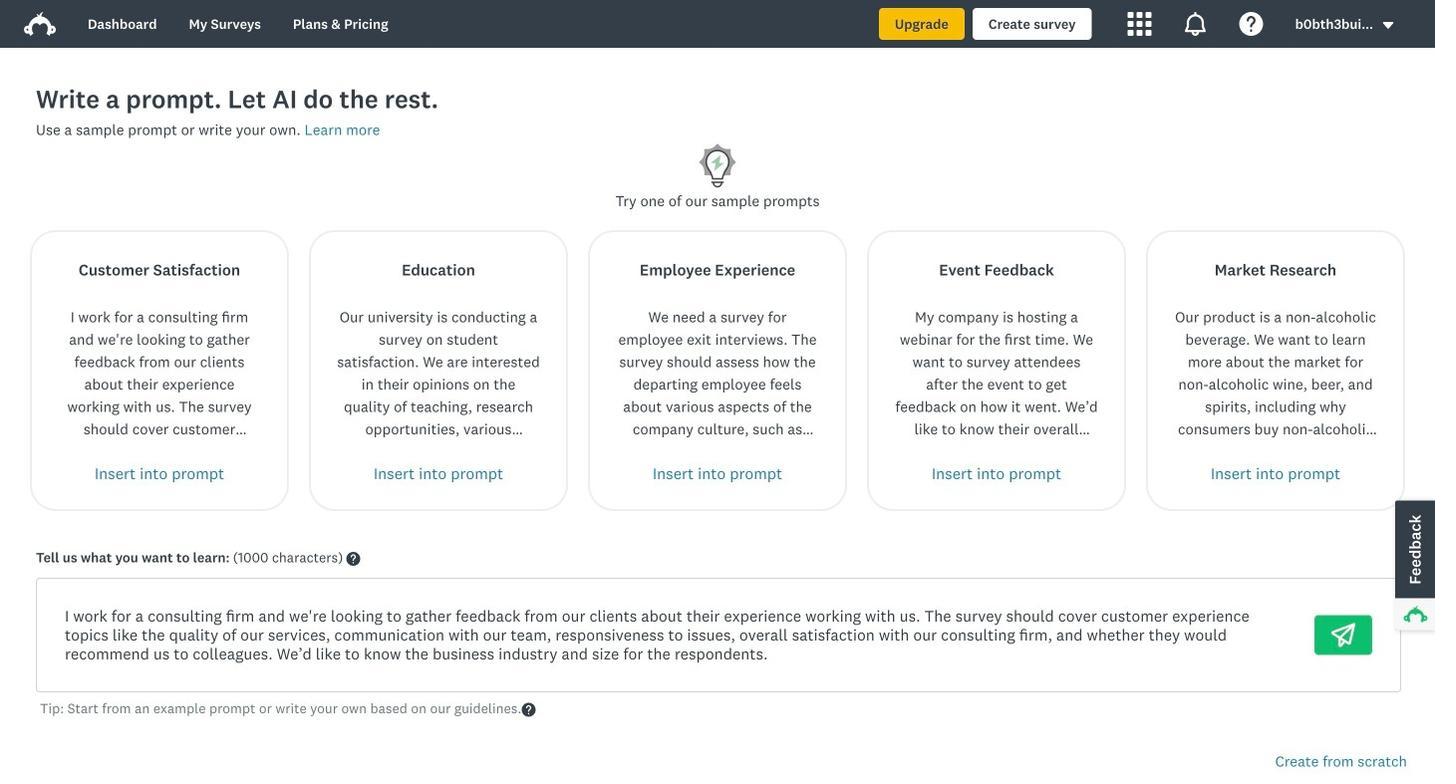 Task type: locate. For each thing, give the bounding box(es) containing it.
brand logo image
[[24, 8, 56, 40], [24, 12, 56, 36]]

notification center icon image
[[1184, 12, 1208, 36]]

airplane icon that submits your build survey with ai prompt image
[[1332, 624, 1356, 648], [1332, 624, 1356, 648]]

hover for help content image
[[346, 552, 360, 566], [522, 703, 536, 717]]

1 vertical spatial hover for help content image
[[522, 703, 536, 717]]

None text field
[[49, 591, 1291, 680]]

1 brand logo image from the top
[[24, 8, 56, 40]]

products icon image
[[1128, 12, 1152, 36], [1128, 12, 1152, 36]]

dropdown arrow icon image
[[1382, 18, 1396, 32], [1384, 22, 1394, 29]]

2 brand logo image from the top
[[24, 12, 56, 36]]

0 vertical spatial hover for help content image
[[346, 552, 360, 566]]



Task type: describe. For each thing, give the bounding box(es) containing it.
light bulb with lightning bolt inside showing a new idea image
[[694, 141, 742, 190]]

0 horizontal spatial hover for help content image
[[346, 552, 360, 566]]

1 horizontal spatial hover for help content image
[[522, 703, 536, 717]]

help icon image
[[1240, 12, 1264, 36]]



Task type: vqa. For each thing, say whether or not it's contained in the screenshot.
Clone Image
no



